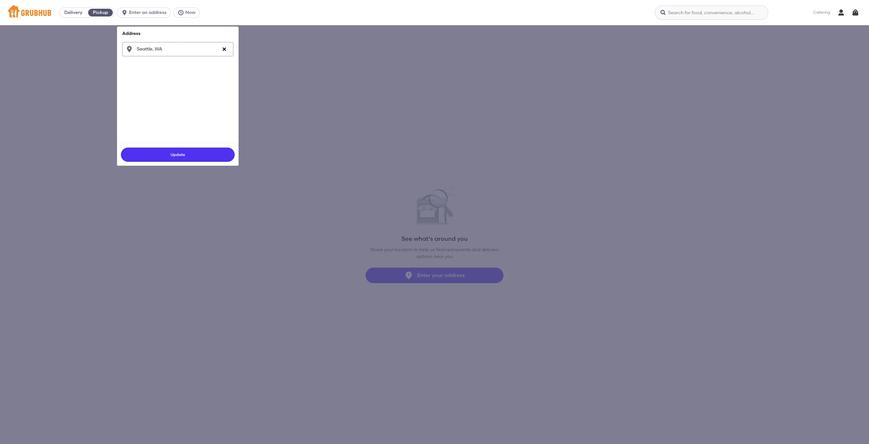 Task type: vqa. For each thing, say whether or not it's contained in the screenshot.
your in the share your location to help us find restaurants and delivery options near you
yes



Task type: locate. For each thing, give the bounding box(es) containing it.
1 vertical spatial address
[[444, 273, 465, 279]]

now button
[[173, 7, 202, 18]]

0 horizontal spatial enter
[[129, 10, 141, 15]]

0 vertical spatial your
[[384, 248, 394, 253]]

0 horizontal spatial address
[[149, 10, 167, 15]]

address
[[122, 31, 140, 36]]

1 horizontal spatial address
[[444, 273, 465, 279]]

enter left an
[[129, 10, 141, 15]]

an
[[142, 10, 148, 15]]

address down restaurants
[[444, 273, 465, 279]]

restaurants
[[446, 248, 471, 253]]

address right an
[[149, 10, 167, 15]]

1 vertical spatial you
[[445, 254, 453, 260]]

you
[[457, 235, 468, 243], [445, 254, 453, 260]]

svg image inside enter an address button
[[121, 9, 128, 16]]

enter for enter your address
[[417, 273, 431, 279]]

1 vertical spatial your
[[432, 273, 443, 279]]

you up restaurants
[[457, 235, 468, 243]]

address inside button
[[149, 10, 167, 15]]

1 horizontal spatial you
[[457, 235, 468, 243]]

around
[[435, 235, 456, 243]]

enter right position icon
[[417, 273, 431, 279]]

your down near
[[432, 273, 443, 279]]

1 vertical spatial enter
[[417, 273, 431, 279]]

you right near
[[445, 254, 453, 260]]

0 vertical spatial enter
[[129, 10, 141, 15]]

svg image inside now button
[[178, 9, 184, 16]]

0 horizontal spatial you
[[445, 254, 453, 260]]

address
[[149, 10, 167, 15], [444, 273, 465, 279]]

1 horizontal spatial your
[[432, 273, 443, 279]]

svg image
[[660, 9, 667, 16], [126, 45, 133, 53]]

svg image
[[852, 9, 859, 17], [121, 9, 128, 16], [178, 9, 184, 16], [222, 47, 227, 52]]

main navigation navigation
[[0, 0, 869, 445]]

your
[[384, 248, 394, 253], [432, 273, 443, 279]]

help
[[420, 248, 429, 253]]

1 horizontal spatial enter
[[417, 273, 431, 279]]

address inside 'button'
[[444, 273, 465, 279]]

0 vertical spatial svg image
[[660, 9, 667, 16]]

enter your address button
[[366, 268, 503, 284]]

0 horizontal spatial your
[[384, 248, 394, 253]]

enter inside 'button'
[[417, 273, 431, 279]]

1 vertical spatial svg image
[[126, 45, 133, 53]]

delivery
[[64, 10, 82, 15]]

delivery button
[[60, 7, 87, 18]]

your right share
[[384, 248, 394, 253]]

0 vertical spatial address
[[149, 10, 167, 15]]

enter
[[129, 10, 141, 15], [417, 273, 431, 279]]

address for enter your address
[[444, 273, 465, 279]]

your for enter
[[432, 273, 443, 279]]

your inside 'button'
[[432, 273, 443, 279]]

enter inside button
[[129, 10, 141, 15]]

now
[[185, 10, 196, 15]]

your inside share your location to help us find restaurants and delivery options near you
[[384, 248, 394, 253]]



Task type: describe. For each thing, give the bounding box(es) containing it.
share your location to help us find restaurants and delivery options near you
[[370, 248, 499, 260]]

update
[[171, 153, 185, 157]]

and
[[472, 248, 481, 253]]

near
[[434, 254, 444, 260]]

location
[[395, 248, 413, 253]]

catering
[[814, 10, 830, 15]]

your for share
[[384, 248, 394, 253]]

address for enter an address
[[149, 10, 167, 15]]

see what's around you
[[401, 235, 468, 243]]

enter for enter an address
[[129, 10, 141, 15]]

to
[[414, 248, 419, 253]]

enter an address button
[[117, 7, 173, 18]]

Enter an address search field
[[122, 42, 233, 56]]

enter an address
[[129, 10, 167, 15]]

share
[[370, 248, 383, 253]]

catering button
[[809, 5, 835, 20]]

options
[[416, 254, 433, 260]]

what's
[[414, 235, 433, 243]]

update button
[[121, 148, 235, 162]]

us
[[430, 248, 435, 253]]

find
[[436, 248, 445, 253]]

you inside share your location to help us find restaurants and delivery options near you
[[445, 254, 453, 260]]

enter your address
[[417, 273, 465, 279]]

0 vertical spatial you
[[457, 235, 468, 243]]

position icon image
[[404, 271, 413, 280]]

pickup button
[[87, 7, 114, 18]]

see
[[401, 235, 412, 243]]

0 horizontal spatial svg image
[[126, 45, 133, 53]]

1 horizontal spatial svg image
[[660, 9, 667, 16]]

pickup
[[93, 10, 108, 15]]

delivery
[[482, 248, 499, 253]]



